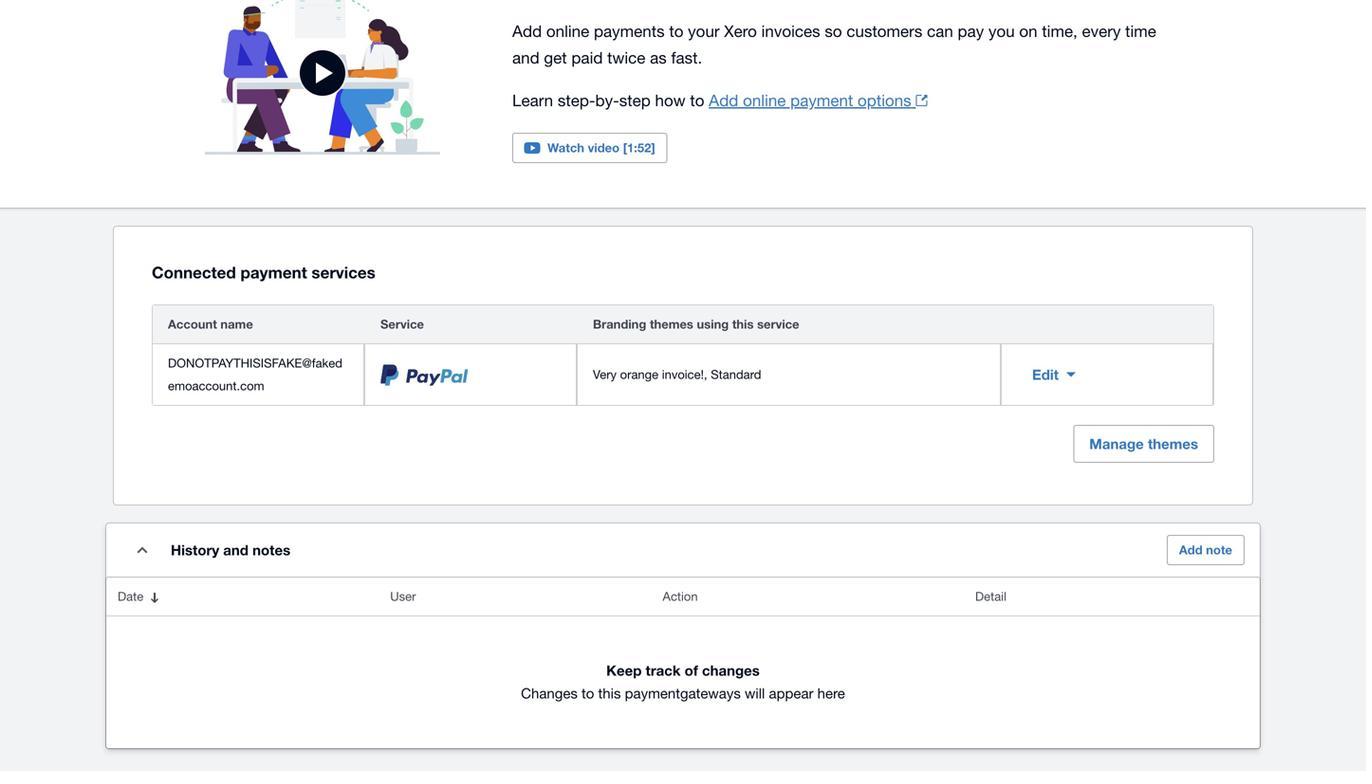 Task type: vqa. For each thing, say whether or not it's contained in the screenshot.
invoice!,
yes



Task type: locate. For each thing, give the bounding box(es) containing it.
1 vertical spatial payment
[[241, 263, 307, 282]]

standard
[[711, 367, 761, 382]]

connected payment services element
[[152, 305, 1214, 406]]

very
[[593, 367, 617, 382]]

add left note
[[1179, 543, 1203, 557]]

learn step-by-step how to add online payment options
[[512, 91, 911, 110]]

1 horizontal spatial add
[[709, 91, 738, 110]]

service
[[380, 317, 424, 332]]

manage
[[1089, 436, 1144, 453]]

0 horizontal spatial themes
[[650, 317, 693, 332]]

0 horizontal spatial to
[[582, 685, 594, 702]]

every
[[1082, 22, 1121, 40]]

options
[[858, 91, 911, 110]]

by-
[[595, 91, 619, 110]]

orange
[[620, 367, 658, 382]]

0 horizontal spatial payment
[[241, 263, 307, 282]]

very orange invoice!, standard
[[593, 367, 761, 382]]

add inside add online payments to your xero invoices so customers can pay you on time, every time and get paid twice as fast.
[[512, 22, 542, 40]]

0 horizontal spatial and
[[223, 542, 249, 559]]

services
[[312, 263, 375, 282]]

watch video [1:52] button
[[512, 133, 668, 163]]

0 vertical spatial to
[[669, 22, 683, 40]]

1 vertical spatial add
[[709, 91, 738, 110]]

themes inside connected payment services element
[[650, 317, 693, 332]]

payment
[[790, 91, 853, 110], [241, 263, 307, 282]]

this inside connected payment services element
[[732, 317, 754, 332]]

online down xero
[[743, 91, 786, 110]]

1 horizontal spatial and
[[512, 48, 539, 67]]

themes right "manage" at the bottom right of the page
[[1148, 436, 1198, 453]]

notes
[[252, 542, 290, 559]]

themes inside button
[[1148, 436, 1198, 453]]

to
[[669, 22, 683, 40], [690, 91, 704, 110], [582, 685, 594, 702]]

payment up name
[[241, 263, 307, 282]]

0 horizontal spatial add
[[512, 22, 542, 40]]

2 horizontal spatial add
[[1179, 543, 1203, 557]]

and left get on the top left of page
[[512, 48, 539, 67]]

0 vertical spatial this
[[732, 317, 754, 332]]

how
[[655, 91, 686, 110]]

this
[[732, 317, 754, 332], [598, 685, 621, 702]]

detail
[[975, 589, 1007, 604]]

1 vertical spatial to
[[690, 91, 704, 110]]

themes
[[650, 317, 693, 332], [1148, 436, 1198, 453]]

you
[[988, 22, 1015, 40]]

1 vertical spatial and
[[223, 542, 249, 559]]

connected payment services
[[152, 263, 375, 282]]

twice
[[607, 48, 646, 67]]

changes
[[521, 685, 578, 702]]

themes left using
[[650, 317, 693, 332]]

payment down add online payments to your xero invoices so customers can pay you on time, every time and get paid twice as fast.
[[790, 91, 853, 110]]

0 vertical spatial and
[[512, 48, 539, 67]]

1 horizontal spatial to
[[669, 22, 683, 40]]

and inside connected payment services main content
[[223, 542, 249, 559]]

list of history for this document element
[[106, 578, 1260, 749]]

to for changes
[[582, 685, 594, 702]]

can
[[927, 22, 953, 40]]

0 vertical spatial add
[[512, 22, 542, 40]]

1 vertical spatial online
[[743, 91, 786, 110]]

to inside keep track of changes changes to this paymentgateways will appear here
[[582, 685, 594, 702]]

add inside button
[[1179, 543, 1203, 557]]

add right how
[[709, 91, 738, 110]]

1 horizontal spatial themes
[[1148, 436, 1198, 453]]

and
[[512, 48, 539, 67], [223, 542, 249, 559]]

branding
[[593, 317, 646, 332]]

this right using
[[732, 317, 754, 332]]

learn
[[512, 91, 553, 110]]

0 vertical spatial themes
[[650, 317, 693, 332]]

keep
[[606, 662, 642, 679]]

2 vertical spatial to
[[582, 685, 594, 702]]

keep track of changes changes to this paymentgateways will appear here
[[521, 662, 845, 702]]

so
[[825, 22, 842, 40]]

and left notes
[[223, 542, 249, 559]]

2 vertical spatial add
[[1179, 543, 1203, 557]]

date
[[118, 589, 143, 604]]

connected
[[152, 263, 236, 282]]

1 horizontal spatial this
[[732, 317, 754, 332]]

add up learn
[[512, 22, 542, 40]]

0 horizontal spatial this
[[598, 685, 621, 702]]

note
[[1206, 543, 1232, 557]]

video
[[588, 140, 620, 155]]

1 vertical spatial this
[[598, 685, 621, 702]]

[1:52]
[[623, 140, 655, 155]]

to left your
[[669, 22, 683, 40]]

payment inside main content
[[241, 263, 307, 282]]

0 vertical spatial online
[[546, 22, 589, 40]]

themes for manage
[[1148, 436, 1198, 453]]

manage themes button
[[1073, 425, 1214, 463]]

to right how
[[690, 91, 704, 110]]

paid
[[571, 48, 603, 67]]

online up get on the top left of page
[[546, 22, 589, 40]]

0 horizontal spatial online
[[546, 22, 589, 40]]

this down "keep"
[[598, 685, 621, 702]]

1 horizontal spatial online
[[743, 91, 786, 110]]

emoaccount.com
[[168, 379, 264, 393]]

on
[[1019, 22, 1037, 40]]

edit button
[[1017, 356, 1091, 394]]

2 horizontal spatial to
[[690, 91, 704, 110]]

0 vertical spatial payment
[[790, 91, 853, 110]]

account
[[168, 317, 217, 332]]

changes
[[702, 662, 760, 679]]

add for add online payments to your xero invoices so customers can pay you on time, every time and get paid twice as fast.
[[512, 22, 542, 40]]

watch video [1:52]
[[547, 140, 655, 155]]

to right changes
[[582, 685, 594, 702]]

1 vertical spatial themes
[[1148, 436, 1198, 453]]

this inside keep track of changes changes to this paymentgateways will appear here
[[598, 685, 621, 702]]

add
[[512, 22, 542, 40], [709, 91, 738, 110], [1179, 543, 1203, 557]]

online
[[546, 22, 589, 40], [743, 91, 786, 110]]

history and notes
[[171, 542, 290, 559]]



Task type: describe. For each thing, give the bounding box(es) containing it.
time,
[[1042, 22, 1078, 40]]

name
[[220, 317, 253, 332]]

service
[[757, 317, 799, 332]]

of
[[685, 662, 698, 679]]

get
[[544, 48, 567, 67]]

here
[[817, 685, 845, 702]]

toggle button
[[123, 531, 161, 569]]

history
[[171, 542, 219, 559]]

connected payment services main content
[[0, 227, 1366, 771]]

date button
[[106, 578, 379, 616]]

invoices
[[761, 22, 820, 40]]

user button
[[379, 578, 651, 616]]

appear
[[769, 685, 813, 702]]

pay
[[958, 22, 984, 40]]

donotpaythisisfake@faked emoaccount.com
[[168, 356, 342, 393]]

themes for branding
[[650, 317, 693, 332]]

add online payment options link
[[709, 91, 927, 110]]

manage themes
[[1089, 436, 1198, 453]]

add note button
[[1167, 535, 1245, 566]]

step-
[[558, 91, 595, 110]]

to for step
[[690, 91, 704, 110]]

action
[[663, 589, 698, 604]]

edit
[[1032, 366, 1059, 383]]

detail button
[[964, 578, 1260, 616]]

time
[[1125, 22, 1156, 40]]

watch
[[547, 140, 584, 155]]

add note
[[1179, 543, 1232, 557]]

add online payments to your xero invoices so customers can pay you on time, every time and get paid twice as fast.
[[512, 22, 1156, 67]]

donotpaythisisfake@faked
[[168, 356, 342, 371]]

customers
[[847, 22, 922, 40]]

user
[[390, 589, 416, 604]]

xero
[[724, 22, 757, 40]]

1 horizontal spatial payment
[[790, 91, 853, 110]]

branding themes using this service
[[593, 317, 799, 332]]

and inside add online payments to your xero invoices so customers can pay you on time, every time and get paid twice as fast.
[[512, 48, 539, 67]]

paypal logo image
[[380, 364, 468, 386]]

paymentgateways
[[625, 685, 741, 702]]

action button
[[651, 578, 964, 616]]

invoice!,
[[662, 367, 707, 382]]

to inside add online payments to your xero invoices so customers can pay you on time, every time and get paid twice as fast.
[[669, 22, 683, 40]]

account name
[[168, 317, 253, 332]]

as
[[650, 48, 667, 67]]

add for add note
[[1179, 543, 1203, 557]]

payments
[[594, 22, 665, 40]]

online inside add online payments to your xero invoices so customers can pay you on time, every time and get paid twice as fast.
[[546, 22, 589, 40]]

using
[[697, 317, 729, 332]]

step
[[619, 91, 651, 110]]

your
[[688, 22, 720, 40]]

track
[[646, 662, 681, 679]]

will
[[745, 685, 765, 702]]

toggle image
[[137, 547, 148, 554]]

fast.
[[671, 48, 702, 67]]



